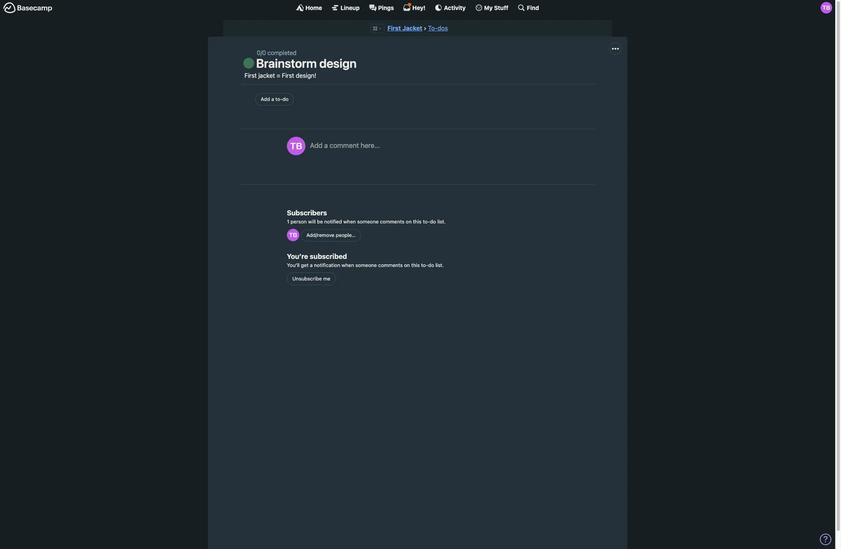 Task type: locate. For each thing, give the bounding box(es) containing it.
2 vertical spatial a
[[310, 262, 313, 269]]

› to-dos
[[424, 25, 448, 32]]

a down jacket
[[271, 96, 274, 102]]

a right get
[[310, 262, 313, 269]]

someone inside subscribers 1 person will be notified when someone comments on this to-do list.
[[357, 219, 379, 225]]

dos
[[438, 25, 448, 32]]

my
[[484, 4, 493, 11]]

comments
[[380, 219, 405, 225], [378, 262, 403, 269]]

someone down people…
[[356, 262, 377, 269]]

do inside subscribers 1 person will be notified when someone comments on this to-do list.
[[430, 219, 436, 225]]

when right notification at the top left
[[342, 262, 354, 269]]

tyler black image
[[287, 137, 306, 156], [287, 229, 299, 242]]

1
[[287, 219, 289, 225]]

1 vertical spatial do
[[430, 219, 436, 225]]

do inside you're subscribed you'll get a notification when someone comments on this to-do list.
[[428, 262, 434, 269]]

a inside button
[[324, 142, 328, 150]]

on inside subscribers 1 person will be notified when someone comments on this to-do list.
[[406, 219, 412, 225]]

1 horizontal spatial add
[[310, 142, 323, 150]]

pings button
[[369, 4, 394, 12]]

activity
[[444, 4, 466, 11]]

design
[[319, 56, 357, 71]]

main element
[[0, 0, 836, 15]]

add left comment
[[310, 142, 323, 150]]

list.
[[437, 219, 446, 225], [436, 262, 444, 269]]

add a to-do button
[[255, 93, 294, 106]]

this inside you're subscribed you'll get a notification when someone comments on this to-do list.
[[411, 262, 420, 269]]

completed
[[267, 50, 297, 56]]

1 vertical spatial a
[[324, 142, 328, 150]]

someone inside you're subscribed you'll get a notification when someone comments on this to-do list.
[[356, 262, 377, 269]]

add/remove people…
[[306, 232, 356, 238]]

list. inside subscribers 1 person will be notified when someone comments on this to-do list.
[[437, 219, 446, 225]]

1 vertical spatial when
[[342, 262, 354, 269]]

1 vertical spatial list.
[[436, 262, 444, 269]]

add a comment here…
[[310, 142, 380, 150]]

list. inside you're subscribed you'll get a notification when someone comments on this to-do list.
[[436, 262, 444, 269]]

first jacket = first design!
[[245, 72, 316, 79]]

0 vertical spatial to-
[[276, 96, 283, 102]]

0 horizontal spatial first
[[245, 72, 257, 79]]

brainstorm design
[[256, 56, 357, 71]]

to- inside subscribers 1 person will be notified when someone comments on this to-do list.
[[423, 219, 430, 225]]

a
[[271, 96, 274, 102], [324, 142, 328, 150], [310, 262, 313, 269]]

a inside button
[[271, 96, 274, 102]]

0 vertical spatial on
[[406, 219, 412, 225]]

a left comment
[[324, 142, 328, 150]]

1 vertical spatial on
[[404, 262, 410, 269]]

2 horizontal spatial a
[[324, 142, 328, 150]]

when
[[343, 219, 356, 225], [342, 262, 354, 269]]

when up people…
[[343, 219, 356, 225]]

0 vertical spatial a
[[271, 96, 274, 102]]

comments for you're
[[378, 262, 403, 269]]

find
[[527, 4, 539, 11]]

this for you're
[[411, 262, 420, 269]]

subscribers 1 person will be notified when someone comments on this to-do list.
[[287, 209, 446, 225]]

0 horizontal spatial a
[[271, 96, 274, 102]]

comment
[[330, 142, 359, 150]]

1 vertical spatial add
[[310, 142, 323, 150]]

0/0
[[257, 50, 266, 56]]

1 horizontal spatial first
[[282, 72, 294, 79]]

0 vertical spatial when
[[343, 219, 356, 225]]

switch accounts image
[[3, 2, 52, 14]]

this
[[413, 219, 422, 225], [411, 262, 420, 269]]

1 vertical spatial comments
[[378, 262, 403, 269]]

on
[[406, 219, 412, 225], [404, 262, 410, 269]]

add inside button
[[310, 142, 323, 150]]

to-
[[428, 25, 438, 32]]

1 vertical spatial tyler black image
[[287, 229, 299, 242]]

add
[[261, 96, 270, 102], [310, 142, 323, 150]]

notification
[[314, 262, 340, 269]]

2 vertical spatial to-
[[421, 262, 428, 269]]

1 vertical spatial to-
[[423, 219, 430, 225]]

2 vertical spatial do
[[428, 262, 434, 269]]

on inside you're subscribed you'll get a notification when someone comments on this to-do list.
[[404, 262, 410, 269]]

first
[[388, 25, 401, 32], [245, 72, 257, 79], [282, 72, 294, 79]]

add down jacket
[[261, 96, 270, 102]]

first for first jacket = first design!
[[245, 72, 257, 79]]

you're
[[287, 253, 308, 261]]

this inside subscribers 1 person will be notified when someone comments on this to-do list.
[[413, 219, 422, 225]]

get
[[301, 262, 309, 269]]

2 horizontal spatial first
[[388, 25, 401, 32]]

0 vertical spatial comments
[[380, 219, 405, 225]]

0 vertical spatial someone
[[357, 219, 379, 225]]

a for to-
[[271, 96, 274, 102]]

comments inside you're subscribed you'll get a notification when someone comments on this to-do list.
[[378, 262, 403, 269]]

0 horizontal spatial add
[[261, 96, 270, 102]]

unsubscribe me
[[292, 276, 330, 282]]

add inside button
[[261, 96, 270, 102]]

to- for subscribed
[[421, 262, 428, 269]]

to- inside add a to-do button
[[276, 96, 283, 102]]

to- inside you're subscribed you'll get a notification when someone comments on this to-do list.
[[421, 262, 428, 269]]

hey! button
[[403, 3, 426, 12]]

this for subscribers
[[413, 219, 422, 225]]

0 vertical spatial tyler black image
[[287, 137, 306, 156]]

me
[[323, 276, 330, 282]]

do
[[283, 96, 289, 102], [430, 219, 436, 225], [428, 262, 434, 269]]

jacket
[[402, 25, 422, 32]]

brainstorm design link
[[256, 56, 357, 71]]

0 vertical spatial list.
[[437, 219, 446, 225]]

tyler black image
[[821, 2, 832, 14]]

0 vertical spatial this
[[413, 219, 422, 225]]

when for you're
[[342, 262, 354, 269]]

0 vertical spatial add
[[261, 96, 270, 102]]

when inside you're subscribed you'll get a notification when someone comments on this to-do list.
[[342, 262, 354, 269]]

1 horizontal spatial a
[[310, 262, 313, 269]]

0/0 completed link
[[257, 50, 297, 56]]

to-
[[276, 96, 283, 102], [423, 219, 430, 225], [421, 262, 428, 269]]

someone
[[357, 219, 379, 225], [356, 262, 377, 269]]

when inside subscribers 1 person will be notified when someone comments on this to-do list.
[[343, 219, 356, 225]]

my stuff
[[484, 4, 509, 11]]

someone right "notified"
[[357, 219, 379, 225]]

1 vertical spatial someone
[[356, 262, 377, 269]]

comments inside subscribers 1 person will be notified when someone comments on this to-do list.
[[380, 219, 405, 225]]

1 vertical spatial this
[[411, 262, 420, 269]]

0 vertical spatial do
[[283, 96, 289, 102]]



Task type: describe. For each thing, give the bounding box(es) containing it.
stuff
[[494, 4, 509, 11]]

jacket
[[258, 72, 275, 79]]

0/0 completed
[[257, 50, 297, 56]]

lineup
[[341, 4, 360, 11]]

find button
[[518, 4, 539, 12]]

design!
[[296, 72, 316, 79]]

list. for you're
[[436, 262, 444, 269]]

do inside button
[[283, 96, 289, 102]]

when for subscribers
[[343, 219, 356, 225]]

person
[[291, 219, 307, 225]]

do for subscribed
[[428, 262, 434, 269]]

first jacket
[[388, 25, 422, 32]]

to- for 1
[[423, 219, 430, 225]]

you're subscribed you'll get a notification when someone comments on this to-do list.
[[287, 253, 444, 269]]

on for subscribers
[[406, 219, 412, 225]]

on for you're
[[404, 262, 410, 269]]

add a comment here… button
[[310, 137, 587, 172]]

do for 1
[[430, 219, 436, 225]]

you'll
[[287, 262, 300, 269]]

add for add a comment here…
[[310, 142, 323, 150]]

will
[[308, 219, 316, 225]]

pings
[[378, 4, 394, 11]]

be
[[317, 219, 323, 225]]

home link
[[296, 4, 322, 12]]

unsubscribe me button
[[287, 273, 336, 285]]

2 tyler black image from the top
[[287, 229, 299, 242]]

add/remove people… link
[[301, 229, 361, 242]]

add/remove
[[306, 232, 335, 238]]

lineup link
[[331, 4, 360, 12]]

comments for subscribers
[[380, 219, 405, 225]]

add for add a to-do
[[261, 96, 270, 102]]

add a to-do
[[261, 96, 289, 102]]

brainstorm
[[256, 56, 317, 71]]

my stuff button
[[475, 4, 509, 12]]

a inside you're subscribed you'll get a notification when someone comments on this to-do list.
[[310, 262, 313, 269]]

hey!
[[413, 4, 426, 11]]

subscribers
[[287, 209, 327, 217]]

to-dos link
[[428, 25, 448, 32]]

1 tyler black image from the top
[[287, 137, 306, 156]]

›
[[424, 25, 427, 32]]

unsubscribe
[[292, 276, 322, 282]]

activity link
[[435, 4, 466, 12]]

=
[[277, 72, 280, 79]]

a for comment
[[324, 142, 328, 150]]

subscribed
[[310, 253, 347, 261]]

first for first jacket
[[388, 25, 401, 32]]

here…
[[361, 142, 380, 150]]

first jacket link
[[388, 25, 422, 32]]

list. for subscribers
[[437, 219, 446, 225]]

someone for you're
[[356, 262, 377, 269]]

home
[[306, 4, 322, 11]]

people…
[[336, 232, 356, 238]]

someone for subscribers
[[357, 219, 379, 225]]

notified
[[324, 219, 342, 225]]



Task type: vqa. For each thing, say whether or not it's contained in the screenshot.
left THE THIS
no



